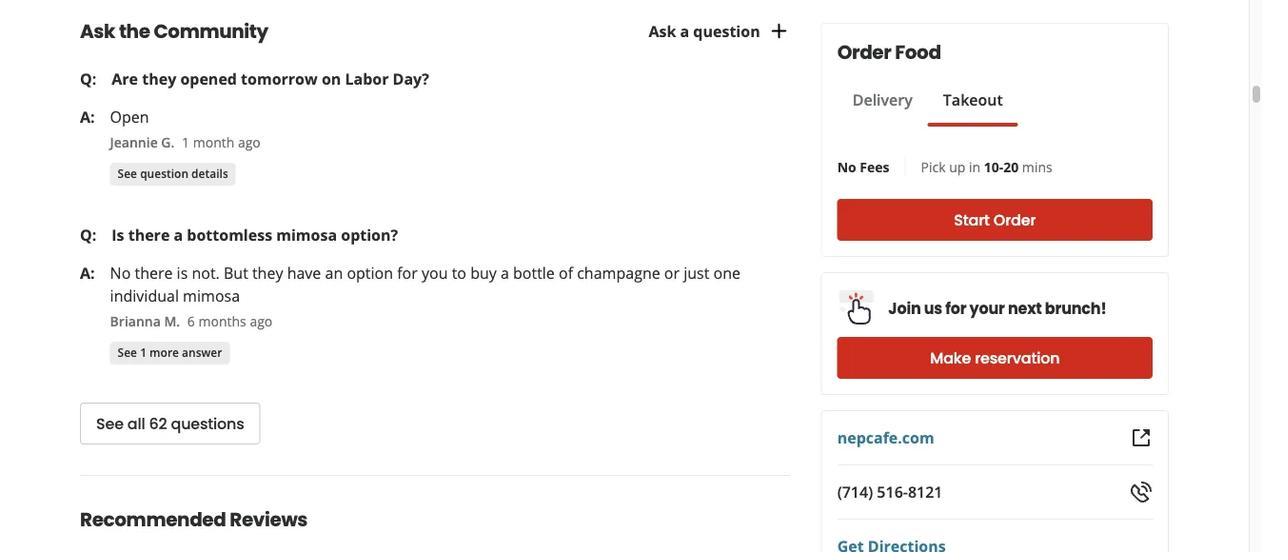Task type: locate. For each thing, give the bounding box(es) containing it.
1 horizontal spatial 1
[[182, 133, 189, 151]]

in
[[969, 158, 981, 176]]

0 horizontal spatial for
[[397, 263, 418, 283]]

they right are
[[142, 69, 176, 89]]

see left all
[[96, 413, 124, 435]]

1 inside 'open jeannie g. 1 month ago'
[[182, 133, 189, 151]]

0 vertical spatial they
[[142, 69, 176, 89]]

question left 24 add v2 image
[[693, 20, 760, 41]]

see
[[118, 166, 137, 182], [118, 345, 137, 361], [96, 413, 124, 435]]

a: left open
[[80, 107, 95, 127]]

question down g.
[[140, 166, 188, 182]]

see question details link
[[110, 163, 236, 186]]

0 vertical spatial q:
[[80, 69, 96, 89]]

1 q: from the top
[[80, 69, 96, 89]]

1 vertical spatial q:
[[80, 225, 96, 245]]

516-
[[877, 482, 908, 502]]

open jeannie g. 1 month ago
[[110, 107, 261, 151]]

1 horizontal spatial a
[[501, 263, 509, 283]]

individual
[[110, 286, 179, 306]]

1 horizontal spatial ask
[[649, 20, 676, 41]]

1 vertical spatial 1
[[140, 345, 147, 361]]

is
[[112, 225, 124, 245]]

on
[[322, 69, 341, 89]]

1 right g.
[[182, 133, 189, 151]]

make reservation link
[[837, 337, 1153, 379]]

there up individual
[[135, 263, 173, 283]]

a up is
[[174, 225, 183, 245]]

question
[[693, 20, 760, 41], [140, 166, 188, 182]]

1 vertical spatial ago
[[250, 312, 273, 330]]

m.
[[164, 312, 180, 330]]

0 vertical spatial there
[[128, 225, 170, 245]]

the
[[119, 18, 150, 45]]

1 horizontal spatial order
[[994, 209, 1036, 231]]

ask for ask the community
[[80, 18, 115, 45]]

0 horizontal spatial mimosa
[[183, 286, 240, 306]]

1 vertical spatial a:
[[80, 263, 95, 283]]

0 vertical spatial mimosa
[[276, 225, 337, 245]]

see question details
[[118, 166, 228, 182]]

jeannie
[[110, 133, 158, 151]]

0 horizontal spatial ask
[[80, 18, 115, 45]]

q: for is there a bottomless mimosa option?
[[80, 225, 96, 245]]

opened
[[180, 69, 237, 89]]

1 left more
[[140, 345, 147, 361]]

1 vertical spatial no
[[110, 263, 131, 283]]

1 vertical spatial there
[[135, 263, 173, 283]]

a right buy
[[501, 263, 509, 283]]

labor
[[345, 69, 389, 89]]

0 vertical spatial ago
[[238, 133, 261, 151]]

there for no
[[135, 263, 173, 283]]

a: left is
[[80, 263, 95, 283]]

order
[[837, 39, 891, 66], [994, 209, 1036, 231]]

ago right month
[[238, 133, 261, 151]]

0 horizontal spatial order
[[837, 39, 891, 66]]

all
[[127, 413, 145, 435]]

1
[[182, 133, 189, 151], [140, 345, 147, 361]]

day?
[[393, 69, 429, 89]]

1 vertical spatial see
[[118, 345, 137, 361]]

1 horizontal spatial question
[[693, 20, 760, 41]]

0 vertical spatial a:
[[80, 107, 95, 127]]

2 q: from the top
[[80, 225, 96, 245]]

10-
[[984, 158, 1004, 176]]

they right but
[[252, 263, 283, 283]]

ask for ask a question
[[649, 20, 676, 41]]

1 vertical spatial question
[[140, 166, 188, 182]]

mimosa down not.
[[183, 286, 240, 306]]

see inside 'link'
[[118, 345, 137, 361]]

month
[[193, 133, 234, 151]]

0 vertical spatial for
[[397, 263, 418, 283]]

2 a: from the top
[[80, 263, 95, 283]]

1 horizontal spatial for
[[945, 298, 967, 319]]

option
[[347, 263, 393, 283]]

open
[[110, 107, 149, 127]]

for left you
[[397, 263, 418, 283]]

or
[[664, 263, 680, 283]]

takeout
[[943, 89, 1003, 110]]

0 horizontal spatial question
[[140, 166, 188, 182]]

tomorrow
[[241, 69, 318, 89]]

there
[[128, 225, 170, 245], [135, 263, 173, 283]]

1 vertical spatial order
[[994, 209, 1036, 231]]

next
[[1008, 298, 1042, 319]]

your
[[970, 298, 1005, 319]]

0 horizontal spatial no
[[110, 263, 131, 283]]

1 vertical spatial mimosa
[[183, 286, 240, 306]]

there inside no there is not. but they have an option for you to buy a bottle of champagne or just one individual mimosa brianna m. 6 months ago
[[135, 263, 173, 283]]

bottomless
[[187, 225, 272, 245]]

0 vertical spatial see
[[118, 166, 137, 182]]

no left the "fees"
[[837, 158, 856, 176]]

1 horizontal spatial no
[[837, 158, 856, 176]]

a:
[[80, 107, 95, 127], [80, 263, 95, 283]]

answer
[[182, 345, 222, 361]]

1 vertical spatial a
[[174, 225, 183, 245]]

mimosa
[[276, 225, 337, 245], [183, 286, 240, 306]]

a
[[680, 20, 689, 41], [174, 225, 183, 245], [501, 263, 509, 283]]

there right is
[[128, 225, 170, 245]]

0 vertical spatial a
[[680, 20, 689, 41]]

1 horizontal spatial they
[[252, 263, 283, 283]]

bottle
[[513, 263, 555, 283]]

tab list
[[837, 89, 1018, 127]]

see down jeannie
[[118, 166, 137, 182]]

0 vertical spatial no
[[837, 158, 856, 176]]

an
[[325, 263, 343, 283]]

mimosa up have
[[276, 225, 337, 245]]

q:
[[80, 69, 96, 89], [80, 225, 96, 245]]

they
[[142, 69, 176, 89], [252, 263, 283, 283]]

a: for open
[[80, 107, 95, 127]]

no inside no there is not. but they have an option for you to buy a bottle of champagne or just one individual mimosa brianna m. 6 months ago
[[110, 263, 131, 283]]

0 horizontal spatial 1
[[140, 345, 147, 361]]

ago inside 'open jeannie g. 1 month ago'
[[238, 133, 261, 151]]

a left 24 add v2 image
[[680, 20, 689, 41]]

details
[[191, 166, 228, 182]]

no
[[837, 158, 856, 176], [110, 263, 131, 283]]

(714) 516-8121
[[837, 482, 943, 502]]

no up individual
[[110, 263, 131, 283]]

q: left are
[[80, 69, 96, 89]]

1 inside the see 1 more answer 'link'
[[140, 345, 147, 361]]

no for there
[[110, 263, 131, 283]]

62
[[149, 413, 167, 435]]

of
[[559, 263, 573, 283]]

2 horizontal spatial a
[[680, 20, 689, 41]]

see 1 more answer link
[[110, 342, 230, 365]]

see down brianna
[[118, 345, 137, 361]]

mimosa inside no there is not. but they have an option for you to buy a bottle of champagne or just one individual mimosa brianna m. 6 months ago
[[183, 286, 240, 306]]

for inside no there is not. but they have an option for you to buy a bottle of champagne or just one individual mimosa brianna m. 6 months ago
[[397, 263, 418, 283]]

no there is not. but they have an option for you to buy a bottle of champagne or just one individual mimosa brianna m. 6 months ago
[[110, 263, 741, 330]]

are they opened tomorrow on labor day?
[[112, 69, 429, 89]]

ago right months
[[250, 312, 273, 330]]

1 vertical spatial they
[[252, 263, 283, 283]]

recommended reviews
[[80, 507, 308, 533]]

for
[[397, 263, 418, 283], [945, 298, 967, 319]]

for right us
[[945, 298, 967, 319]]

start order button
[[837, 199, 1153, 241]]

1 vertical spatial for
[[945, 298, 967, 319]]

6
[[187, 312, 195, 330]]

order up the delivery
[[837, 39, 891, 66]]

no fees
[[837, 158, 890, 176]]

no for fees
[[837, 158, 856, 176]]

us
[[924, 298, 942, 319]]

1 a: from the top
[[80, 107, 95, 127]]

order right start
[[994, 209, 1036, 231]]

pick up in 10-20 mins
[[921, 158, 1053, 176]]

is
[[177, 263, 188, 283]]

ago
[[238, 133, 261, 151], [250, 312, 273, 330]]

ask
[[80, 18, 115, 45], [649, 20, 676, 41]]

2 vertical spatial a
[[501, 263, 509, 283]]

0 vertical spatial 1
[[182, 133, 189, 151]]

brunch!
[[1045, 298, 1107, 319]]

q: left is
[[80, 225, 96, 245]]



Task type: vqa. For each thing, say whether or not it's contained in the screenshot.
NO for there
yes



Task type: describe. For each thing, give the bounding box(es) containing it.
champagne
[[577, 263, 660, 283]]

delivery
[[853, 89, 913, 110]]

months
[[198, 312, 246, 330]]

0 vertical spatial question
[[693, 20, 760, 41]]

is there a bottomless mimosa option?
[[112, 225, 398, 245]]

questions
[[171, 413, 244, 435]]

are
[[112, 69, 138, 89]]

there for is
[[128, 225, 170, 245]]

a: for no there is not. but they have an option for you to buy a bottle of champagne or just one individual mimosa
[[80, 263, 95, 283]]

24 external link v2 image
[[1130, 426, 1153, 449]]

ago inside no there is not. but they have an option for you to buy a bottle of champagne or just one individual mimosa brianna m. 6 months ago
[[250, 312, 273, 330]]

nepcafe.com link
[[837, 427, 934, 448]]

ask the community
[[80, 18, 268, 45]]

but
[[224, 263, 248, 283]]

2 vertical spatial see
[[96, 413, 124, 435]]

nepcafe.com
[[837, 427, 934, 448]]

just
[[684, 263, 709, 283]]

ask a question
[[649, 20, 760, 41]]

have
[[287, 263, 321, 283]]

0 horizontal spatial a
[[174, 225, 183, 245]]

up
[[949, 158, 966, 176]]

pick
[[921, 158, 946, 176]]

community
[[154, 18, 268, 45]]

q: for are they opened tomorrow on labor day?
[[80, 69, 96, 89]]

reviews
[[230, 507, 308, 533]]

ask a question link
[[649, 19, 791, 42]]

make reservation
[[930, 347, 1060, 369]]

option?
[[341, 225, 398, 245]]

one
[[713, 263, 741, 283]]

food
[[895, 39, 941, 66]]

tab list containing delivery
[[837, 89, 1018, 127]]

start
[[954, 209, 990, 231]]

more
[[150, 345, 179, 361]]

(714)
[[837, 482, 873, 502]]

mins
[[1022, 158, 1053, 176]]

to
[[452, 263, 466, 283]]

reservation
[[975, 347, 1060, 369]]

not.
[[192, 263, 220, 283]]

takeout tab panel
[[837, 127, 1018, 134]]

g.
[[161, 133, 175, 151]]

24 phone v2 image
[[1130, 481, 1153, 504]]

see 1 more answer
[[118, 345, 222, 361]]

order inside button
[[994, 209, 1036, 231]]

brianna
[[110, 312, 161, 330]]

see all 62 questions link
[[80, 403, 260, 445]]

start order
[[954, 209, 1036, 231]]

recommended
[[80, 507, 226, 533]]

1 horizontal spatial mimosa
[[276, 225, 337, 245]]

see all 62 questions
[[96, 413, 244, 435]]

join
[[888, 298, 921, 319]]

see for open
[[118, 166, 137, 182]]

20
[[1004, 158, 1019, 176]]

see for no there is not. but they have an option for you to buy a bottle of champagne or just one individual mimosa
[[118, 345, 137, 361]]

0 horizontal spatial they
[[142, 69, 176, 89]]

make
[[930, 347, 971, 369]]

join us for your next brunch!
[[888, 298, 1107, 319]]

24 add v2 image
[[768, 19, 791, 42]]

buy
[[470, 263, 497, 283]]

you
[[422, 263, 448, 283]]

order food
[[837, 39, 941, 66]]

a inside no there is not. but they have an option for you to buy a bottle of champagne or just one individual mimosa brianna m. 6 months ago
[[501, 263, 509, 283]]

fees
[[860, 158, 890, 176]]

they inside no there is not. but they have an option for you to buy a bottle of champagne or just one individual mimosa brianna m. 6 months ago
[[252, 263, 283, 283]]

ask the community element
[[49, 0, 821, 445]]

8121
[[908, 482, 943, 502]]

0 vertical spatial order
[[837, 39, 891, 66]]



